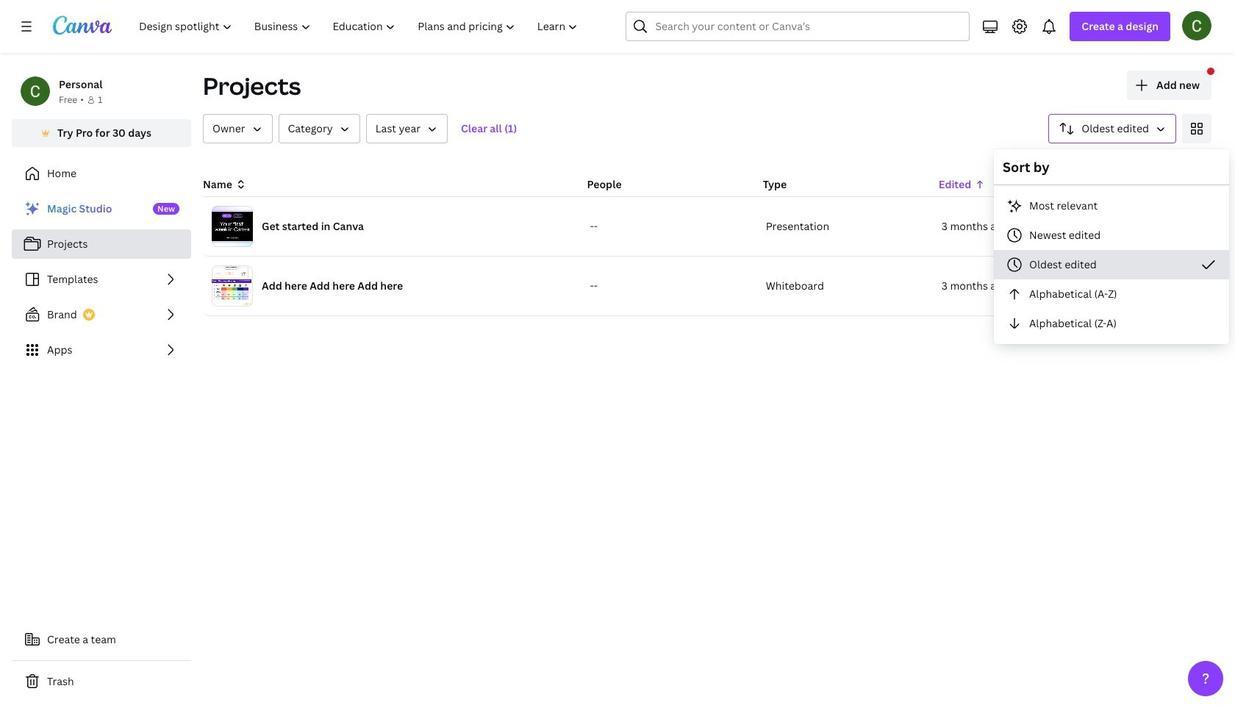 Task type: vqa. For each thing, say whether or not it's contained in the screenshot.
search box
yes



Task type: locate. For each thing, give the bounding box(es) containing it.
Owner button
[[203, 114, 272, 143]]

5 option from the top
[[994, 309, 1229, 338]]

1 option from the top
[[994, 191, 1229, 221]]

2 option from the top
[[994, 221, 1229, 250]]

list
[[12, 194, 191, 365]]

Sort by button
[[1049, 114, 1176, 143]]

christina overa image
[[1182, 11, 1212, 40]]

None search field
[[626, 12, 970, 41]]

Search search field
[[655, 12, 941, 40]]

3 option from the top
[[994, 250, 1229, 279]]

option
[[994, 191, 1229, 221], [994, 221, 1229, 250], [994, 250, 1229, 279], [994, 279, 1229, 309], [994, 309, 1229, 338]]



Task type: describe. For each thing, give the bounding box(es) containing it.
4 option from the top
[[994, 279, 1229, 309]]

Date modified button
[[366, 114, 448, 143]]

top level navigation element
[[129, 12, 591, 41]]

Category button
[[278, 114, 360, 143]]

sort by list box
[[994, 191, 1229, 338]]



